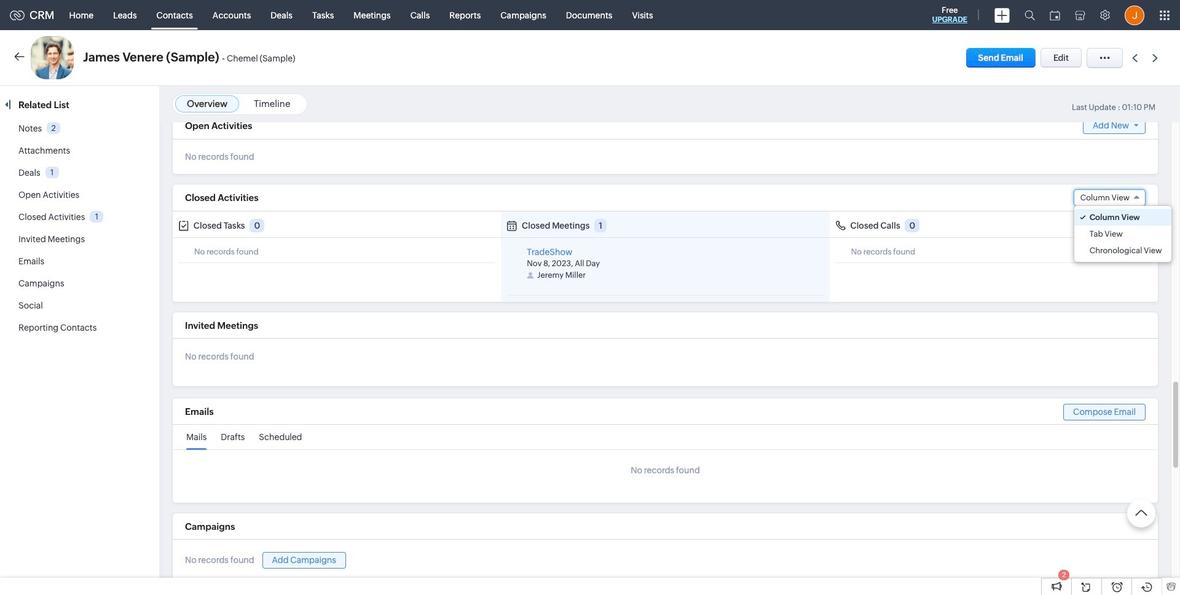 Task type: describe. For each thing, give the bounding box(es) containing it.
profile element
[[1118, 0, 1152, 30]]

profile image
[[1125, 5, 1145, 25]]

previous record image
[[1132, 54, 1138, 62]]

2 option from the top
[[1074, 226, 1171, 242]]

next record image
[[1153, 54, 1161, 62]]

logo image
[[10, 10, 25, 20]]



Task type: vqa. For each thing, say whether or not it's contained in the screenshot.
Home
no



Task type: locate. For each thing, give the bounding box(es) containing it.
create menu element
[[987, 0, 1017, 30]]

3 option from the top
[[1074, 242, 1171, 259]]

1 option from the top
[[1074, 209, 1171, 226]]

None field
[[1074, 189, 1146, 206]]

option
[[1074, 209, 1171, 226], [1074, 226, 1171, 242], [1074, 242, 1171, 259]]

list box
[[1074, 206, 1171, 262]]

create menu image
[[995, 8, 1010, 22]]



